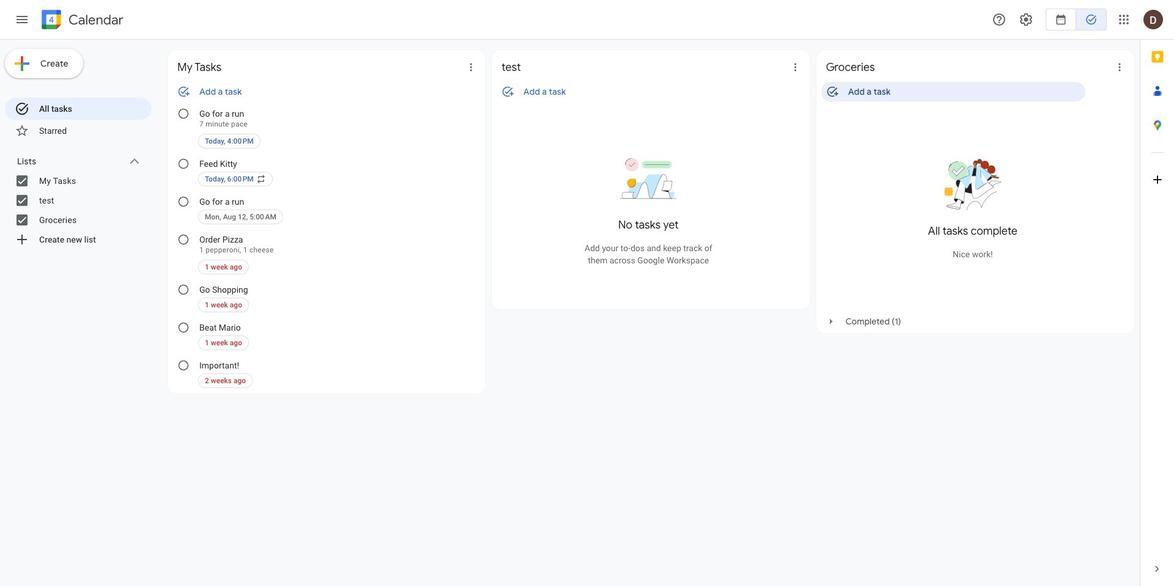 Task type: describe. For each thing, give the bounding box(es) containing it.
support menu image
[[992, 12, 1007, 27]]

tasks sidebar image
[[15, 12, 29, 27]]

heading inside calendar element
[[66, 13, 124, 27]]



Task type: vqa. For each thing, say whether or not it's contained in the screenshot.
add calendar inside tree item
no



Task type: locate. For each thing, give the bounding box(es) containing it.
calendar element
[[39, 7, 124, 34]]

tab list
[[1141, 40, 1175, 552]]

heading
[[66, 13, 124, 27]]

settings menu image
[[1019, 12, 1034, 27]]



